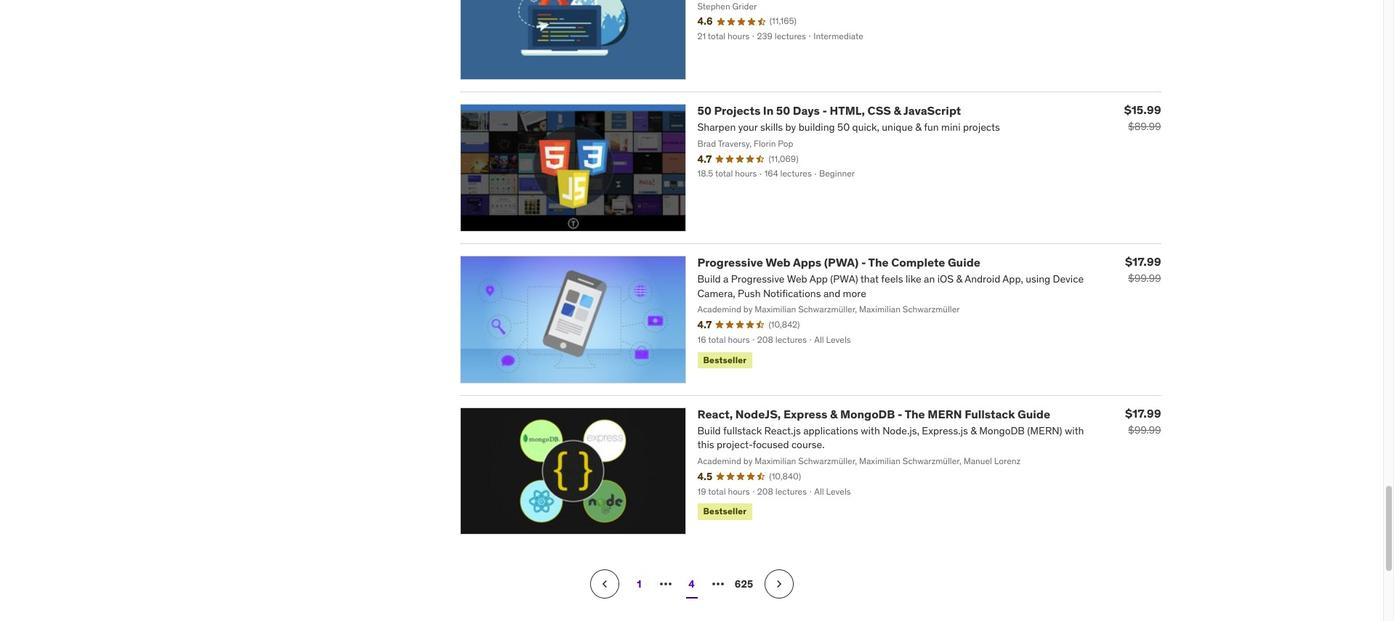 Task type: vqa. For each thing, say whether or not it's contained in the screenshot.


Task type: locate. For each thing, give the bounding box(es) containing it.
- right days
[[823, 103, 828, 118]]

projects
[[714, 103, 761, 118]]

nodejs,
[[736, 407, 781, 421]]

1 vertical spatial the
[[905, 407, 925, 421]]

1 $17.99 $99.99 from the top
[[1126, 254, 1162, 285]]

0 horizontal spatial &
[[830, 407, 838, 421]]

1 vertical spatial &
[[830, 407, 838, 421]]

50 right in
[[776, 103, 791, 118]]

1 $99.99 from the top
[[1128, 272, 1162, 285]]

0 horizontal spatial guide
[[948, 255, 981, 270]]

0 vertical spatial &
[[894, 103, 902, 118]]

& right express
[[830, 407, 838, 421]]

in
[[763, 103, 774, 118]]

ellipsis image left 4 link
[[657, 576, 674, 594]]

2 ellipsis image from the left
[[709, 576, 727, 594]]

javascript
[[904, 103, 961, 118]]

$17.99 $99.99 for react, nodejs, express & mongodb - the mern fullstack guide
[[1126, 406, 1162, 437]]

- right (pwa)
[[862, 255, 866, 270]]

$17.99 for progressive web apps (pwa) - the complete guide
[[1126, 254, 1162, 269]]

- for mongodb
[[898, 407, 903, 421]]

0 horizontal spatial -
[[823, 103, 828, 118]]

1 horizontal spatial guide
[[1018, 407, 1051, 421]]

2 horizontal spatial -
[[898, 407, 903, 421]]

2 $17.99 from the top
[[1126, 406, 1162, 421]]

$17.99 $99.99
[[1126, 254, 1162, 285], [1126, 406, 1162, 437]]

1 vertical spatial -
[[862, 255, 866, 270]]

mongodb
[[841, 407, 895, 421]]

1 horizontal spatial the
[[905, 407, 925, 421]]

0 vertical spatial the
[[869, 255, 889, 270]]

the
[[869, 255, 889, 270], [905, 407, 925, 421]]

& right css
[[894, 103, 902, 118]]

web
[[766, 255, 791, 270]]

2 $99.99 from the top
[[1128, 424, 1162, 437]]

1 vertical spatial $17.99 $99.99
[[1126, 406, 1162, 437]]

guide right complete
[[948, 255, 981, 270]]

$99.99
[[1128, 272, 1162, 285], [1128, 424, 1162, 437]]

react,
[[698, 407, 733, 421]]

$17.99 for react, nodejs, express & mongodb - the mern fullstack guide
[[1126, 406, 1162, 421]]

$17.99
[[1126, 254, 1162, 269], [1126, 406, 1162, 421]]

&
[[894, 103, 902, 118], [830, 407, 838, 421]]

the right (pwa)
[[869, 255, 889, 270]]

$17.99 $99.99 for progressive web apps (pwa) - the complete guide
[[1126, 254, 1162, 285]]

- right mongodb
[[898, 407, 903, 421]]

1 vertical spatial $99.99
[[1128, 424, 1162, 437]]

$15.99
[[1125, 103, 1162, 117]]

1 $17.99 from the top
[[1126, 254, 1162, 269]]

ellipsis image
[[657, 576, 674, 594], [709, 576, 727, 594]]

mern
[[928, 407, 962, 421]]

0 vertical spatial guide
[[948, 255, 981, 270]]

next page image
[[772, 578, 786, 592]]

1 horizontal spatial &
[[894, 103, 902, 118]]

ellipsis image left 625
[[709, 576, 727, 594]]

complete
[[892, 255, 946, 270]]

0 vertical spatial $17.99 $99.99
[[1126, 254, 1162, 285]]

0 horizontal spatial 50
[[698, 103, 712, 118]]

50 left projects
[[698, 103, 712, 118]]

1 ellipsis image from the left
[[657, 576, 674, 594]]

2 $17.99 $99.99 from the top
[[1126, 406, 1162, 437]]

fullstack
[[965, 407, 1015, 421]]

apps
[[793, 255, 822, 270]]

-
[[823, 103, 828, 118], [862, 255, 866, 270], [898, 407, 903, 421]]

0 horizontal spatial ellipsis image
[[657, 576, 674, 594]]

0 horizontal spatial the
[[869, 255, 889, 270]]

2 50 from the left
[[776, 103, 791, 118]]

guide
[[948, 255, 981, 270], [1018, 407, 1051, 421]]

50 projects in 50 days - html, css & javascript link
[[698, 103, 961, 118]]

1 horizontal spatial ellipsis image
[[709, 576, 727, 594]]

50
[[698, 103, 712, 118], [776, 103, 791, 118]]

0 vertical spatial $99.99
[[1128, 272, 1162, 285]]

2 vertical spatial -
[[898, 407, 903, 421]]

0 vertical spatial $17.99
[[1126, 254, 1162, 269]]

the left mern
[[905, 407, 925, 421]]

1 vertical spatial $17.99
[[1126, 406, 1162, 421]]

1 horizontal spatial 50
[[776, 103, 791, 118]]

0 vertical spatial -
[[823, 103, 828, 118]]

guide right fullstack
[[1018, 407, 1051, 421]]



Task type: describe. For each thing, give the bounding box(es) containing it.
$15.99 $89.99
[[1125, 103, 1162, 133]]

- for days
[[823, 103, 828, 118]]

progressive web apps (pwa) - the complete guide link
[[698, 255, 981, 270]]

1 vertical spatial guide
[[1018, 407, 1051, 421]]

progressive web apps (pwa) - the complete guide
[[698, 255, 981, 270]]

4 link
[[677, 570, 706, 599]]

50 projects in 50 days - html, css & javascript
[[698, 103, 961, 118]]

625
[[735, 578, 753, 591]]

$99.99 for react, nodejs, express & mongodb - the mern fullstack guide
[[1128, 424, 1162, 437]]

1
[[637, 578, 642, 591]]

$89.99
[[1128, 120, 1162, 133]]

1 50 from the left
[[698, 103, 712, 118]]

1 horizontal spatial -
[[862, 255, 866, 270]]

progressive
[[698, 255, 763, 270]]

(pwa)
[[824, 255, 859, 270]]

1 link
[[625, 570, 654, 599]]

react, nodejs, express & mongodb - the mern fullstack guide link
[[698, 407, 1051, 421]]

days
[[793, 103, 820, 118]]

previous page image
[[597, 578, 612, 592]]

$99.99 for progressive web apps (pwa) - the complete guide
[[1128, 272, 1162, 285]]

react, nodejs, express & mongodb - the mern fullstack guide
[[698, 407, 1051, 421]]

4
[[689, 578, 695, 591]]

html,
[[830, 103, 865, 118]]

express
[[784, 407, 828, 421]]

css
[[868, 103, 892, 118]]



